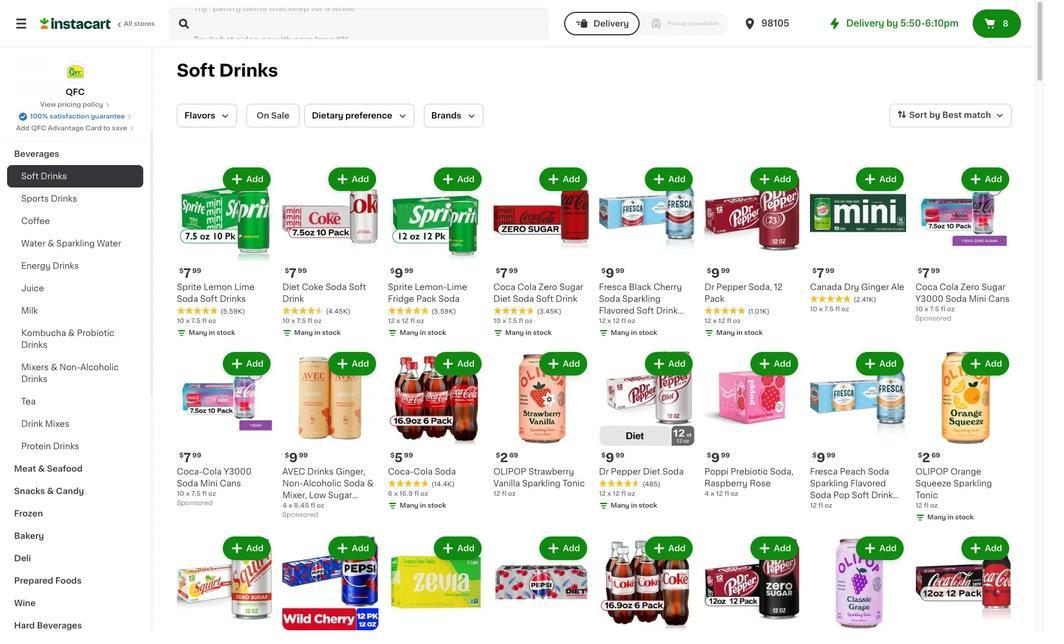 Task type: locate. For each thing, give the bounding box(es) containing it.
1 lime from the left
[[234, 283, 255, 291]]

drinks up on
[[219, 62, 278, 79]]

(5.59k) for 9
[[432, 308, 456, 315]]

drinks up low
[[307, 468, 334, 476]]

9 for sprite lemon-lime fridge pack soda
[[395, 267, 403, 280]]

0 horizontal spatial coca
[[494, 283, 516, 291]]

1 horizontal spatial by
[[930, 111, 941, 119]]

stock down (485)
[[639, 502, 657, 509]]

dr right strawberry
[[599, 468, 609, 476]]

0 horizontal spatial 2
[[500, 452, 508, 464]]

dr inside dr pepper soda, 12 pack
[[705, 283, 715, 291]]

soda inside coca-cola y3000 soda mini cans 10 x 7.5 fl oz
[[177, 479, 198, 488]]

10 for sprite lemon lime soda soft drinks
[[177, 318, 184, 324]]

$ 9 99 up fresca black cherry soda sparkling flavored soft drink zero calorie and sugar free
[[601, 267, 625, 280]]

None search field
[[169, 7, 549, 40]]

1 pack from the left
[[416, 295, 436, 303]]

coca
[[494, 283, 516, 291], [916, 283, 938, 291]]

snacks & candy link
[[7, 480, 143, 502]]

0 horizontal spatial tonic
[[563, 479, 585, 488]]

1 horizontal spatial and
[[863, 503, 879, 511]]

all stores
[[124, 21, 155, 27]]

4 x 8.45 fl oz
[[282, 502, 325, 509]]

9 up fresca black cherry soda sparkling flavored soft drink zero calorie and sugar free
[[606, 267, 614, 280]]

1 horizontal spatial flavored
[[851, 479, 886, 488]]

drinks down water & sparkling water on the top
[[53, 262, 79, 270]]

add inside 'link'
[[16, 125, 30, 132]]

0 horizontal spatial y3000
[[224, 468, 252, 476]]

beverages down dairy & eggs
[[14, 150, 59, 158]]

$ 2 69 up squeeze on the right bottom
[[918, 452, 941, 464]]

delivery inside "link"
[[847, 19, 885, 28]]

$ for olipop orange squeeze sparkling tonic
[[918, 452, 922, 459]]

1 horizontal spatial $ 2 69
[[918, 452, 941, 464]]

fresca inside fresca black cherry soda sparkling flavored soft drink zero calorie and sugar free
[[599, 283, 627, 291]]

10 for canada dry ginger ale
[[810, 306, 818, 313]]

1 vertical spatial beverages
[[37, 622, 82, 630]]

7 up diet coke soda soft drink
[[289, 267, 297, 280]]

1 vertical spatial alcoholic
[[303, 479, 342, 488]]

$ for coca-cola y3000 soda mini cans
[[179, 452, 184, 459]]

many down sprite lemon lime soda soft drinks
[[189, 330, 207, 336]]

sparkling down black
[[622, 295, 661, 303]]

0 horizontal spatial ginger
[[282, 503, 310, 511]]

tonic for orange
[[916, 491, 938, 499]]

1 horizontal spatial pack
[[705, 295, 725, 303]]

sports drinks link
[[7, 188, 143, 210]]

2 lime from the left
[[447, 283, 467, 291]]

sprite lemon lime soda soft drinks
[[177, 283, 255, 303]]

drinks inside avec drinks ginger, non-alcoholic soda & mixer, low sugar ginger beer
[[307, 468, 334, 476]]

stock for sprite lemon lime soda soft drinks
[[217, 330, 235, 336]]

soft up (4.45k)
[[349, 283, 366, 291]]

99
[[192, 268, 201, 274], [298, 268, 307, 274], [405, 268, 414, 274], [509, 268, 518, 274], [616, 268, 625, 274], [721, 268, 730, 274], [826, 268, 835, 274], [931, 268, 940, 274], [192, 452, 201, 459], [299, 452, 308, 459], [404, 452, 413, 459], [616, 452, 625, 459], [721, 452, 730, 459], [827, 452, 836, 459]]

dry
[[844, 283, 859, 291]]

pack inside dr pepper soda, 12 pack
[[705, 295, 725, 303]]

drink inside coca cola zero sugar diet soda soft drink
[[556, 295, 578, 303]]

delivery by 5:50-6:10pm link
[[828, 17, 959, 31]]

coca cola zero sugar diet soda soft drink
[[494, 283, 584, 303]]

by for delivery
[[887, 19, 898, 28]]

drinks inside sprite lemon lime soda soft drinks
[[220, 295, 246, 303]]

$ for coca cola zero sugar y3000 soda mini cans
[[918, 268, 922, 274]]

1 horizontal spatial mini
[[969, 295, 987, 303]]

in down dr pepper diet soda
[[631, 502, 637, 509]]

many in stock for dr pepper diet soda
[[611, 502, 657, 509]]

1 olipop from the left
[[494, 468, 527, 476]]

(14.4k)
[[432, 481, 455, 488]]

coca- inside coca-cola y3000 soda mini cans 10 x 7.5 fl oz
[[177, 468, 203, 476]]

black
[[629, 283, 652, 291]]

$ for coca-cola soda
[[390, 452, 395, 459]]

fresca for soda
[[599, 283, 627, 291]]

1 horizontal spatial free
[[810, 515, 829, 523]]

by for sort
[[930, 111, 941, 119]]

99 right 5
[[404, 452, 413, 459]]

tea
[[21, 397, 36, 406]]

delivery inside "delivery" button
[[594, 19, 629, 28]]

coffee
[[21, 217, 50, 225]]

0 vertical spatial alcoholic
[[80, 363, 119, 372]]

1 horizontal spatial fresca
[[810, 468, 838, 476]]

olipop for squeeze
[[916, 468, 949, 476]]

1 vertical spatial dr
[[599, 468, 609, 476]]

7 for coca
[[500, 267, 508, 280]]

olipop up squeeze on the right bottom
[[916, 468, 949, 476]]

1 horizontal spatial calorie
[[831, 503, 860, 511]]

many down dr pepper diet soda
[[611, 502, 630, 509]]

0 horizontal spatial flavored
[[599, 307, 635, 315]]

2 horizontal spatial sponsored badge image
[[916, 315, 951, 322]]

in
[[209, 330, 215, 336], [315, 330, 321, 336], [420, 330, 426, 336], [526, 330, 532, 336], [631, 330, 637, 336], [737, 330, 743, 336], [420, 502, 426, 509], [631, 502, 637, 509], [948, 514, 954, 521]]

1 horizontal spatial sprite
[[388, 283, 413, 291]]

100% satisfaction guarantee button
[[18, 110, 132, 121]]

2 69 from the left
[[932, 452, 941, 459]]

drinks inside "kombucha & probiotic drinks"
[[21, 341, 48, 349]]

0 vertical spatial by
[[887, 19, 898, 28]]

sugar inside coca cola zero sugar y3000 soda mini cans 10 x 7.5 fl oz
[[982, 283, 1006, 291]]

$ 2 69 for olipop orange squeeze sparkling tonic
[[918, 452, 941, 464]]

★★★★★
[[810, 295, 852, 303], [810, 295, 852, 303], [177, 307, 218, 315], [177, 307, 218, 315], [282, 307, 324, 315], [282, 307, 324, 315], [388, 307, 429, 315], [388, 307, 429, 315], [494, 307, 535, 315], [494, 307, 535, 315], [705, 307, 746, 315], [705, 307, 746, 315], [388, 479, 429, 488], [388, 479, 429, 488], [599, 479, 640, 488], [599, 479, 640, 488]]

soda inside fresca black cherry soda sparkling flavored soft drink zero calorie and sugar free
[[599, 295, 620, 303]]

12 inside olipop strawberry vanilla sparkling tonic 12 fl oz
[[494, 491, 500, 497]]

$ 2 69
[[496, 452, 518, 464], [918, 452, 941, 464]]

$ 9 99 up dr pepper diet soda
[[601, 452, 625, 464]]

1 vertical spatial soda,
[[770, 468, 794, 476]]

10 for coca cola zero sugar diet soda soft drink
[[494, 318, 501, 324]]

deli
[[14, 554, 31, 563]]

99 for diet coke soda soft drink
[[298, 268, 307, 274]]

1 vertical spatial flavored
[[851, 479, 886, 488]]

sparkling for fresca peach soda sparkling flavored soda pop soft drink zero calorie and sugar free
[[810, 479, 849, 488]]

10 x 7.5 fl oz
[[810, 306, 849, 313], [177, 318, 216, 324], [282, 318, 322, 324], [494, 318, 533, 324]]

coca inside coca cola zero sugar y3000 soda mini cans 10 x 7.5 fl oz
[[916, 283, 938, 291]]

0 vertical spatial calorie
[[620, 318, 649, 327]]

pack for lemon-
[[416, 295, 436, 303]]

mini inside coca cola zero sugar y3000 soda mini cans 10 x 7.5 fl oz
[[969, 295, 987, 303]]

soft up sports
[[21, 172, 39, 180]]

4
[[705, 491, 709, 497], [282, 502, 287, 509]]

& inside mixers & non-alcoholic drinks
[[51, 363, 58, 372]]

99 inside $ 5 99
[[404, 452, 413, 459]]

many in stock down (3.45k)
[[505, 330, 552, 336]]

(5.59k) for 7
[[221, 308, 245, 315]]

lime for 9
[[447, 283, 467, 291]]

sugar inside fresca black cherry soda sparkling flavored soft drink zero calorie and sugar free
[[670, 318, 694, 327]]

$ for sprite lemon-lime fridge pack soda
[[390, 268, 395, 274]]

0 horizontal spatial $ 2 69
[[496, 452, 518, 464]]

probiotic
[[77, 329, 114, 337]]

brands
[[431, 111, 461, 120]]

tonic down strawberry
[[563, 479, 585, 488]]

stock down black
[[639, 330, 657, 336]]

1 vertical spatial soft drinks
[[21, 172, 67, 180]]

oz inside olipop strawberry vanilla sparkling tonic 12 fl oz
[[508, 491, 516, 497]]

drink inside fresca peach soda sparkling flavored soda pop soft drink zero calorie and sugar free
[[872, 491, 893, 499]]

instacart logo image
[[40, 17, 111, 31]]

0 horizontal spatial cans
[[220, 479, 241, 488]]

stock for sprite lemon-lime fridge pack soda
[[428, 330, 446, 336]]

olipop inside "olipop orange squeeze sparkling tonic 12 fl oz"
[[916, 468, 949, 476]]

1 horizontal spatial y3000
[[916, 295, 944, 303]]

7 up coca cola zero sugar diet soda soft drink
[[500, 267, 508, 280]]

1 horizontal spatial dr
[[705, 283, 715, 291]]

0 vertical spatial tonic
[[563, 479, 585, 488]]

1 horizontal spatial cans
[[989, 295, 1010, 303]]

2 for olipop strawberry vanilla sparkling tonic
[[500, 452, 508, 464]]

hard beverages
[[14, 622, 82, 630]]

0 vertical spatial y3000
[[916, 295, 944, 303]]

fridge
[[388, 295, 414, 303]]

9 up dr pepper soda, 12 pack
[[711, 267, 720, 280]]

99 up coke
[[298, 268, 307, 274]]

1 69 from the left
[[509, 452, 518, 459]]

sponsored badge image down coca-cola y3000 soda mini cans 10 x 7.5 fl oz at the bottom of page
[[177, 500, 213, 507]]

$ up dr pepper soda, 12 pack
[[707, 268, 711, 274]]

stock down (3.45k)
[[533, 330, 552, 336]]

6 x 16.9 fl oz
[[388, 491, 428, 497]]

2 pack from the left
[[705, 295, 725, 303]]

soda, for pepper
[[749, 283, 772, 291]]

99 up the pop
[[827, 452, 836, 459]]

soft down lemon
[[200, 295, 218, 303]]

0 horizontal spatial calorie
[[620, 318, 649, 327]]

drink mixes
[[21, 420, 69, 428]]

99 up sprite lemon-lime fridge pack soda
[[405, 268, 414, 274]]

soda inside diet coke soda soft drink
[[326, 283, 347, 291]]

0 horizontal spatial mini
[[200, 479, 218, 488]]

pack inside sprite lemon-lime fridge pack soda
[[416, 295, 436, 303]]

9 up fridge
[[395, 267, 403, 280]]

soft inside sprite lemon lime soda soft drinks
[[200, 295, 218, 303]]

fl inside coca cola zero sugar y3000 soda mini cans 10 x 7.5 fl oz
[[941, 306, 946, 313]]

sparkling up the pop
[[810, 479, 849, 488]]

0 vertical spatial ginger
[[861, 283, 889, 291]]

10 x 7.5 fl oz for coca cola zero sugar diet soda soft drink
[[494, 318, 533, 324]]

many for dr pepper soda, 12 pack
[[716, 330, 735, 336]]

sprite inside sprite lemon lime soda soft drinks
[[177, 283, 202, 291]]

9 for dr pepper diet soda
[[606, 452, 614, 464]]

soda, up rose at the bottom right of page
[[770, 468, 794, 476]]

0 horizontal spatial dr
[[599, 468, 609, 476]]

0 vertical spatial free
[[599, 330, 617, 338]]

12 x 12 fl oz for dr pepper diet soda
[[599, 491, 635, 497]]

$ for dr pepper soda, 12 pack
[[707, 268, 711, 274]]

in for dr pepper soda, 12 pack
[[737, 330, 743, 336]]

$ 9 99 up the pop
[[813, 452, 836, 464]]

qfc inside 'link'
[[31, 125, 46, 132]]

$ up squeeze on the right bottom
[[918, 452, 922, 459]]

in down sprite lemon-lime fridge pack soda
[[420, 330, 426, 336]]

& inside avec drinks ginger, non-alcoholic soda & mixer, low sugar ginger beer
[[367, 479, 374, 488]]

0 horizontal spatial pack
[[416, 295, 436, 303]]

soda, inside dr pepper soda, 12 pack
[[749, 283, 772, 291]]

99 for sprite lemon lime soda soft drinks
[[192, 268, 201, 274]]

seafood
[[47, 465, 83, 473]]

oz inside coca cola zero sugar y3000 soda mini cans 10 x 7.5 fl oz
[[947, 306, 955, 313]]

prepared
[[14, 577, 53, 585]]

2 (5.59k) from the left
[[432, 308, 456, 315]]

lime
[[234, 283, 255, 291], [447, 283, 467, 291]]

1 horizontal spatial lime
[[447, 283, 467, 291]]

by right the sort
[[930, 111, 941, 119]]

0 vertical spatial mini
[[969, 295, 987, 303]]

2 up the 'vanilla'
[[500, 452, 508, 464]]

4 down mixer,
[[282, 502, 287, 509]]

drink inside fresca black cherry soda sparkling flavored soft drink zero calorie and sugar free
[[656, 307, 678, 315]]

zero inside coca cola zero sugar diet soda soft drink
[[539, 283, 557, 291]]

meat & seafood
[[14, 465, 83, 473]]

sparkling down orange
[[954, 479, 992, 488]]

many in stock inside product group
[[400, 502, 446, 509]]

7 for diet
[[289, 267, 297, 280]]

protein drinks link
[[7, 435, 143, 458]]

on sale
[[257, 111, 290, 120]]

stock down sprite lemon-lime fridge pack soda
[[428, 330, 446, 336]]

$ 9 99 up fridge
[[390, 267, 414, 280]]

12 x 12 fl oz
[[388, 318, 424, 324], [599, 318, 635, 324], [705, 318, 741, 324], [599, 491, 635, 497]]

delivery for delivery by 5:50-6:10pm
[[847, 19, 885, 28]]

soda inside sprite lemon-lime fridge pack soda
[[439, 295, 460, 303]]

1 horizontal spatial qfc
[[66, 88, 85, 96]]

2 coca- from the left
[[388, 468, 414, 476]]

9
[[395, 267, 403, 280], [606, 267, 614, 280], [711, 267, 720, 280], [289, 452, 298, 464], [606, 452, 614, 464], [711, 452, 720, 464], [817, 452, 826, 464]]

and inside fresca peach soda sparkling flavored soda pop soft drink zero calorie and sugar free
[[863, 503, 879, 511]]

& for non-
[[51, 363, 58, 372]]

(5.59k) down sprite lemon lime soda soft drinks
[[221, 308, 245, 315]]

1 vertical spatial diet
[[494, 295, 511, 303]]

stock down sprite lemon lime soda soft drinks
[[217, 330, 235, 336]]

99 up coca cola zero sugar diet soda soft drink
[[509, 268, 518, 274]]

soft drinks up flavors "dropdown button"
[[177, 62, 278, 79]]

0 horizontal spatial qfc
[[31, 125, 46, 132]]

$ up canada
[[813, 268, 817, 274]]

olipop inside olipop strawberry vanilla sparkling tonic 12 fl oz
[[494, 468, 527, 476]]

sugar inside fresca peach soda sparkling flavored soda pop soft drink zero calorie and sugar free
[[881, 503, 905, 511]]

many in stock
[[189, 330, 235, 336], [294, 330, 341, 336], [400, 330, 446, 336], [505, 330, 552, 336], [611, 330, 657, 336], [716, 330, 763, 336], [400, 502, 446, 509], [611, 502, 657, 509], [928, 514, 974, 521]]

$ up sprite lemon lime soda soft drinks
[[179, 268, 184, 274]]

juice link
[[7, 277, 143, 300]]

poppi
[[705, 468, 729, 476]]

in for dr pepper diet soda
[[631, 502, 637, 509]]

(4.45k)
[[326, 308, 351, 315]]

7.5 for canada dry ginger ale
[[825, 306, 834, 313]]

protein drinks
[[21, 442, 79, 451]]

qfc up view pricing policy link
[[66, 88, 85, 96]]

99 up poppi
[[721, 452, 730, 459]]

99 for dr pepper soda, 12 pack
[[721, 268, 730, 274]]

0 horizontal spatial water
[[21, 239, 46, 248]]

coca-cola y3000 soda mini cans 10 x 7.5 fl oz
[[177, 468, 252, 497]]

avec
[[282, 468, 305, 476]]

0 horizontal spatial fresca
[[599, 283, 627, 291]]

olipop orange squeeze sparkling tonic 12 fl oz
[[916, 468, 992, 509]]

soft down black
[[637, 307, 654, 315]]

1 horizontal spatial pepper
[[717, 283, 747, 291]]

69 for olipop strawberry vanilla sparkling tonic
[[509, 452, 518, 459]]

soft drinks
[[177, 62, 278, 79], [21, 172, 67, 180]]

0 horizontal spatial 69
[[509, 452, 518, 459]]

10 x 7.5 fl oz down canada
[[810, 306, 849, 313]]

sprite inside sprite lemon-lime fridge pack soda
[[388, 283, 413, 291]]

1 vertical spatial qfc
[[31, 125, 46, 132]]

sparkling inside fresca peach soda sparkling flavored soda pop soft drink zero calorie and sugar free
[[810, 479, 849, 488]]

$ for coca cola zero sugar diet soda soft drink
[[496, 268, 500, 274]]

tonic inside "olipop orange squeeze sparkling tonic 12 fl oz"
[[916, 491, 938, 499]]

frozen
[[14, 509, 43, 518]]

sprite up fridge
[[388, 283, 413, 291]]

1 horizontal spatial water
[[97, 239, 121, 248]]

view
[[40, 101, 56, 108]]

& inside 'link'
[[38, 465, 45, 473]]

1 horizontal spatial alcoholic
[[303, 479, 342, 488]]

0 vertical spatial soda,
[[749, 283, 772, 291]]

1 vertical spatial non-
[[282, 479, 303, 488]]

7
[[184, 267, 191, 280], [289, 267, 297, 280], [500, 267, 508, 280], [817, 267, 824, 280], [922, 267, 930, 280], [184, 452, 191, 464]]

9 up poppi
[[711, 452, 720, 464]]

$ up the 'vanilla'
[[496, 452, 500, 459]]

sparkling inside "olipop orange squeeze sparkling tonic 12 fl oz"
[[954, 479, 992, 488]]

many down 6 x 16.9 fl oz
[[400, 502, 418, 509]]

diet inside coca cola zero sugar diet soda soft drink
[[494, 295, 511, 303]]

delivery button
[[564, 12, 640, 35]]

1 horizontal spatial coca-
[[388, 468, 414, 476]]

& inside "kombucha & probiotic drinks"
[[68, 329, 75, 337]]

1 vertical spatial free
[[810, 515, 829, 523]]

(5.59k) down sprite lemon-lime fridge pack soda
[[432, 308, 456, 315]]

$ 5 99
[[390, 452, 413, 464]]

1 horizontal spatial (5.59k)
[[432, 308, 456, 315]]

2 horizontal spatial diet
[[643, 468, 661, 476]]

$ inside $ 5 99
[[390, 452, 395, 459]]

99 up coca-cola y3000 soda mini cans 10 x 7.5 fl oz at the bottom of page
[[192, 452, 201, 459]]

0 horizontal spatial free
[[599, 330, 617, 338]]

1 vertical spatial pepper
[[611, 468, 641, 476]]

soda, inside poppi prebiotic soda, raspberry rose 4 x 12 fl oz
[[770, 468, 794, 476]]

stock inside product group
[[428, 502, 446, 509]]

7.5 inside coca-cola y3000 soda mini cans 10 x 7.5 fl oz
[[191, 491, 201, 497]]

9 up dr pepper diet soda
[[606, 452, 614, 464]]

by inside "link"
[[887, 19, 898, 28]]

0 vertical spatial sponsored badge image
[[916, 315, 951, 322]]

qfc link
[[64, 61, 86, 98]]

cans inside coca-cola y3000 soda mini cans 10 x 7.5 fl oz
[[220, 479, 241, 488]]

sugar
[[560, 283, 584, 291], [982, 283, 1006, 291], [670, 318, 694, 327], [328, 491, 352, 499], [881, 503, 905, 511]]

candy
[[56, 487, 84, 495]]

2 olipop from the left
[[916, 468, 949, 476]]

deli link
[[7, 547, 143, 570]]

1 horizontal spatial diet
[[494, 295, 511, 303]]

69 up the 'vanilla'
[[509, 452, 518, 459]]

1 horizontal spatial delivery
[[847, 19, 885, 28]]

1 horizontal spatial sponsored badge image
[[282, 512, 318, 518]]

4 inside poppi prebiotic soda, raspberry rose 4 x 12 fl oz
[[705, 491, 709, 497]]

fresca left "peach"
[[810, 468, 838, 476]]

stock down "olipop orange squeeze sparkling tonic 12 fl oz"
[[955, 514, 974, 521]]

0 horizontal spatial by
[[887, 19, 898, 28]]

cola
[[518, 283, 537, 291], [940, 283, 959, 291], [203, 468, 222, 476], [414, 468, 433, 476]]

2 vertical spatial sponsored badge image
[[282, 512, 318, 518]]

sponsored badge image down coca cola zero sugar y3000 soda mini cans 10 x 7.5 fl oz
[[916, 315, 951, 322]]

meat
[[14, 465, 36, 473]]

1 2 from the left
[[500, 452, 508, 464]]

stock down (4.45k)
[[322, 330, 341, 336]]

1 horizontal spatial non-
[[282, 479, 303, 488]]

many in stock for coca-cola soda
[[400, 502, 446, 509]]

sports drinks
[[21, 195, 77, 203]]

99 for coca-cola y3000 soda mini cans
[[192, 452, 201, 459]]

mini
[[969, 295, 987, 303], [200, 479, 218, 488]]

olipop for vanilla
[[494, 468, 527, 476]]

sponsored badge image down '8.45'
[[282, 512, 318, 518]]

1 horizontal spatial 4
[[705, 491, 709, 497]]

2 sprite from the left
[[388, 283, 413, 291]]

1 vertical spatial ginger
[[282, 503, 310, 511]]

1 vertical spatial calorie
[[831, 503, 860, 511]]

1 sprite from the left
[[177, 283, 202, 291]]

zero
[[539, 283, 557, 291], [961, 283, 980, 291], [599, 318, 618, 327], [810, 503, 829, 511]]

guarantee
[[91, 113, 125, 120]]

fresca for sparkling
[[810, 468, 838, 476]]

7.5 for diet coke soda soft drink
[[297, 318, 306, 324]]

2 up squeeze on the right bottom
[[922, 452, 930, 464]]

drink down coke
[[282, 295, 304, 303]]

0 horizontal spatial coca-
[[177, 468, 203, 476]]

canada dry ginger ale
[[810, 283, 905, 291]]

9 up avec
[[289, 452, 298, 464]]

tonic inside olipop strawberry vanilla sparkling tonic 12 fl oz
[[563, 479, 585, 488]]

y3000 inside coca-cola y3000 soda mini cans 10 x 7.5 fl oz
[[224, 468, 252, 476]]

99 up fresca black cherry soda sparkling flavored soft drink zero calorie and sugar free
[[616, 268, 625, 274]]

1 vertical spatial fresca
[[810, 468, 838, 476]]

many down diet coke soda soft drink
[[294, 330, 313, 336]]

flavors
[[185, 111, 215, 120]]

1 vertical spatial sponsored badge image
[[177, 500, 213, 507]]

1 horizontal spatial 2
[[922, 452, 930, 464]]

soft drinks link
[[7, 165, 143, 188]]

lime inside sprite lemon-lime fridge pack soda
[[447, 283, 467, 291]]

cola inside coca cola zero sugar y3000 soda mini cans 10 x 7.5 fl oz
[[940, 283, 959, 291]]

pack
[[416, 295, 436, 303], [705, 295, 725, 303]]

& inside "link"
[[39, 127, 46, 136]]

sale
[[271, 111, 290, 120]]

2 coca from the left
[[916, 283, 938, 291]]

$ for sprite lemon lime soda soft drinks
[[179, 268, 184, 274]]

coca for coca cola zero sugar diet soda soft drink
[[494, 283, 516, 291]]

drinks down lemon
[[220, 295, 246, 303]]

0 vertical spatial cans
[[989, 295, 1010, 303]]

cans
[[989, 295, 1010, 303], [220, 479, 241, 488]]

dr pepper soda, 12 pack
[[705, 283, 783, 303]]

2 2 from the left
[[922, 452, 930, 464]]

coca inside coca cola zero sugar diet soda soft drink
[[494, 283, 516, 291]]

&
[[39, 127, 46, 136], [48, 239, 54, 248], [68, 329, 75, 337], [51, 363, 58, 372], [38, 465, 45, 473], [367, 479, 374, 488], [47, 487, 54, 495]]

$ for poppi prebiotic soda, raspberry rose
[[707, 452, 711, 459]]

0 horizontal spatial olipop
[[494, 468, 527, 476]]

squeeze
[[916, 479, 952, 488]]

recipes link
[[7, 53, 143, 75]]

10 for diet coke soda soft drink
[[282, 318, 290, 324]]

$ 9 99 up dr pepper soda, 12 pack
[[707, 267, 730, 280]]

0 vertical spatial fresca
[[599, 283, 627, 291]]

sprite
[[177, 283, 202, 291], [388, 283, 413, 291]]

99 up dr pepper soda, 12 pack
[[721, 268, 730, 274]]

in down dr pepper soda, 12 pack
[[737, 330, 743, 336]]

1 coca from the left
[[494, 283, 516, 291]]

$ 7 99 up coca cola zero sugar y3000 soda mini cans 10 x 7.5 fl oz
[[918, 267, 940, 280]]

$ up poppi
[[707, 452, 711, 459]]

0 vertical spatial flavored
[[599, 307, 635, 315]]

2 $ 2 69 from the left
[[918, 452, 941, 464]]

& for candy
[[47, 487, 54, 495]]

6
[[388, 491, 392, 497]]

0 horizontal spatial non-
[[60, 363, 80, 372]]

$ for canada dry ginger ale
[[813, 268, 817, 274]]

$ 7 99
[[179, 267, 201, 280], [285, 267, 307, 280], [496, 267, 518, 280], [813, 267, 835, 280], [918, 267, 940, 280], [179, 452, 201, 464]]

$ 7 99 up sprite lemon lime soda soft drinks
[[179, 267, 201, 280]]

alcoholic down probiotic
[[80, 363, 119, 372]]

69 up squeeze on the right bottom
[[932, 452, 941, 459]]

$ for fresca peach soda sparkling flavored soda pop soft drink zero calorie and sugar free
[[813, 452, 817, 459]]

diet
[[282, 283, 300, 291], [494, 295, 511, 303], [643, 468, 661, 476]]

sponsored badge image for y3000
[[916, 315, 951, 322]]

1 horizontal spatial coca
[[916, 283, 938, 291]]

drinks down the mixers
[[21, 375, 48, 383]]

0 horizontal spatial lime
[[234, 283, 255, 291]]

product group
[[177, 165, 273, 340], [282, 165, 379, 340], [388, 165, 484, 340], [494, 165, 590, 340], [599, 165, 695, 340], [705, 165, 801, 340], [810, 165, 906, 314], [916, 165, 1012, 325], [177, 350, 273, 509], [282, 350, 379, 521], [388, 350, 484, 513], [494, 350, 590, 499], [599, 350, 695, 513], [705, 350, 801, 499], [810, 350, 906, 523], [916, 350, 1012, 525], [177, 534, 273, 632], [282, 534, 379, 632], [388, 534, 484, 632], [494, 534, 590, 632], [599, 534, 695, 632], [705, 534, 801, 632], [810, 534, 906, 632], [916, 534, 1012, 632]]

oz inside product group
[[421, 491, 428, 497]]

12 x 12 fl oz down dr pepper diet soda
[[599, 491, 635, 497]]

qfc down 100%
[[31, 125, 46, 132]]

many down black
[[611, 330, 630, 336]]

oz inside "olipop orange squeeze sparkling tonic 12 fl oz"
[[930, 502, 938, 509]]

$ up fresca black cherry soda sparkling flavored soft drink zero calorie and sugar free
[[601, 268, 606, 274]]

& for sparkling
[[48, 239, 54, 248]]

drinks inside mixers & non-alcoholic drinks
[[21, 375, 48, 383]]

1 horizontal spatial soft drinks
[[177, 62, 278, 79]]

1 (5.59k) from the left
[[221, 308, 245, 315]]

pepper for soda,
[[717, 283, 747, 291]]

sponsored badge image
[[916, 315, 951, 322], [177, 500, 213, 507], [282, 512, 318, 518]]

many inside product group
[[400, 502, 418, 509]]

fresca inside fresca peach soda sparkling flavored soda pop soft drink zero calorie and sugar free
[[810, 468, 838, 476]]

1 vertical spatial by
[[930, 111, 941, 119]]

$ up coca-cola soda
[[390, 452, 395, 459]]

12 inside poppi prebiotic soda, raspberry rose 4 x 12 fl oz
[[716, 491, 723, 497]]

many in stock down (485)
[[611, 502, 657, 509]]

1 vertical spatial cans
[[220, 479, 241, 488]]

0 horizontal spatial alcoholic
[[80, 363, 119, 372]]

0 horizontal spatial diet
[[282, 283, 300, 291]]

delivery by 5:50-6:10pm
[[847, 19, 959, 28]]

stock for diet coke soda soft drink
[[322, 330, 341, 336]]

0 horizontal spatial delivery
[[594, 19, 629, 28]]

soft drinks up sports drinks
[[21, 172, 67, 180]]

$ 9 99 for dr pepper soda, 12 pack
[[707, 267, 730, 280]]

olipop up the 'vanilla'
[[494, 468, 527, 476]]

0 vertical spatial diet
[[282, 283, 300, 291]]

dr for dr pepper diet soda
[[599, 468, 609, 476]]

0 horizontal spatial (5.59k)
[[221, 308, 245, 315]]

99 up avec
[[299, 452, 308, 459]]

99 for fresca black cherry soda sparkling flavored soft drink zero calorie and sugar free
[[616, 268, 625, 274]]

cola inside coca-cola y3000 soda mini cans 10 x 7.5 fl oz
[[203, 468, 222, 476]]

on
[[257, 111, 269, 120]]

free
[[599, 330, 617, 338], [810, 515, 829, 523]]

soft up (3.45k)
[[536, 295, 554, 303]]

$ up coca cola zero sugar diet soda soft drink
[[496, 268, 500, 274]]

1 coca- from the left
[[177, 468, 203, 476]]

cola inside coca cola zero sugar diet soda soft drink
[[518, 283, 537, 291]]

$ up 12 fl oz on the right of the page
[[813, 452, 817, 459]]

0 vertical spatial 4
[[705, 491, 709, 497]]

many down dr pepper soda, 12 pack
[[716, 330, 735, 336]]

zero inside fresca black cherry soda sparkling flavored soft drink zero calorie and sugar free
[[599, 318, 618, 327]]

0 vertical spatial and
[[651, 318, 668, 327]]

1 $ 2 69 from the left
[[496, 452, 518, 464]]

$ up coca-cola y3000 soda mini cans 10 x 7.5 fl oz at the bottom of page
[[179, 452, 184, 459]]

sugar inside coca cola zero sugar diet soda soft drink
[[560, 283, 584, 291]]

10 x 7.5 fl oz down coke
[[282, 318, 322, 324]]

0 horizontal spatial and
[[651, 318, 668, 327]]

pepper inside dr pepper soda, 12 pack
[[717, 283, 747, 291]]

1 vertical spatial mini
[[200, 479, 218, 488]]

0 vertical spatial pepper
[[717, 283, 747, 291]]

soda
[[326, 283, 347, 291], [177, 295, 198, 303], [439, 295, 460, 303], [513, 295, 534, 303], [599, 295, 620, 303], [946, 295, 967, 303], [435, 468, 456, 476], [663, 468, 684, 476], [868, 468, 889, 476], [177, 479, 198, 488], [344, 479, 365, 488], [810, 491, 831, 499]]

1 vertical spatial y3000
[[224, 468, 252, 476]]



Task type: vqa. For each thing, say whether or not it's contained in the screenshot.


Task type: describe. For each thing, give the bounding box(es) containing it.
coffee link
[[7, 210, 143, 232]]

on sale button
[[247, 104, 300, 127]]

free inside fresca peach soda sparkling flavored soda pop soft drink zero calorie and sugar free
[[810, 515, 829, 523]]

tea link
[[7, 390, 143, 413]]

ale
[[892, 283, 905, 291]]

in down "olipop orange squeeze sparkling tonic 12 fl oz"
[[948, 514, 954, 521]]

& for seafood
[[38, 465, 45, 473]]

dairy
[[14, 127, 37, 136]]

drink inside diet coke soda soft drink
[[282, 295, 304, 303]]

water & sparkling water
[[21, 239, 121, 248]]

in down black
[[631, 330, 637, 336]]

10 x 7.5 fl oz for diet coke soda soft drink
[[282, 318, 322, 324]]

ginger inside avec drinks ginger, non-alcoholic soda & mixer, low sugar ginger beer
[[282, 503, 310, 511]]

7 up coca cola zero sugar y3000 soda mini cans 10 x 7.5 fl oz
[[922, 267, 930, 280]]

mixes
[[45, 420, 69, 428]]

y3000 inside coca cola zero sugar y3000 soda mini cans 10 x 7.5 fl oz
[[916, 295, 944, 303]]

bakery
[[14, 532, 44, 540]]

sports
[[21, 195, 49, 203]]

olipop strawberry vanilla sparkling tonic 12 fl oz
[[494, 468, 585, 497]]

sugar inside avec drinks ginger, non-alcoholic soda & mixer, low sugar ginger beer
[[328, 491, 352, 499]]

in for coca-cola soda
[[420, 502, 426, 509]]

soft inside fresca black cherry soda sparkling flavored soft drink zero calorie and sugar free
[[637, 307, 654, 315]]

drinks up sports drinks
[[41, 172, 67, 180]]

98105 button
[[743, 7, 814, 40]]

soda inside avec drinks ginger, non-alcoholic soda & mixer, low sugar ginger beer
[[344, 479, 365, 488]]

energy drinks link
[[7, 255, 143, 277]]

many in stock for coca cola zero sugar diet soda soft drink
[[505, 330, 552, 336]]

5:50-
[[901, 19, 925, 28]]

drink inside drink mixes link
[[21, 420, 43, 428]]

0 vertical spatial beverages
[[14, 150, 59, 158]]

policy
[[83, 101, 103, 108]]

soft inside diet coke soda soft drink
[[349, 283, 366, 291]]

soft up flavors
[[177, 62, 215, 79]]

eggs
[[48, 127, 69, 136]]

prepared foods link
[[7, 570, 143, 592]]

7 for sprite
[[184, 267, 191, 280]]

coca- for coca-cola y3000 soda mini cans 10 x 7.5 fl oz
[[177, 468, 203, 476]]

pack for pepper
[[705, 295, 725, 303]]

sponsored badge image for mini
[[177, 500, 213, 507]]

mixer,
[[282, 491, 307, 499]]

99 for fresca peach soda sparkling flavored soda pop soft drink zero calorie and sugar free
[[827, 452, 836, 459]]

8 button
[[973, 9, 1021, 38]]

10 x 7.5 fl oz for canada dry ginger ale
[[810, 306, 849, 313]]

qfc logo image
[[64, 61, 86, 84]]

99 for coca-cola soda
[[404, 452, 413, 459]]

$ for diet coke soda soft drink
[[285, 268, 289, 274]]

vanilla
[[494, 479, 520, 488]]

(485)
[[643, 481, 660, 488]]

view pricing policy link
[[40, 100, 110, 110]]

fresca black cherry soda sparkling flavored soft drink zero calorie and sugar free
[[599, 283, 694, 338]]

10 inside coca-cola y3000 soda mini cans 10 x 7.5 fl oz
[[177, 491, 184, 497]]

snacks & candy
[[14, 487, 84, 495]]

pricing
[[58, 101, 81, 108]]

low
[[309, 491, 326, 499]]

$ 9 99 for fresca black cherry soda sparkling flavored soft drink zero calorie and sugar free
[[601, 267, 625, 280]]

many for dr pepper diet soda
[[611, 502, 630, 509]]

7 up coca-cola y3000 soda mini cans 10 x 7.5 fl oz at the bottom of page
[[184, 452, 191, 464]]

12 inside "olipop orange squeeze sparkling tonic 12 fl oz"
[[916, 502, 923, 509]]

many in stock for sprite lemon lime soda soft drinks
[[189, 330, 235, 336]]

10 x 7.5 fl oz for sprite lemon lime soda soft drinks
[[177, 318, 216, 324]]

soft inside fresca peach soda sparkling flavored soda pop soft drink zero calorie and sugar free
[[852, 491, 869, 499]]

flavors button
[[177, 104, 237, 127]]

calorie inside fresca black cherry soda sparkling flavored soft drink zero calorie and sugar free
[[620, 318, 649, 327]]

(1.01k)
[[748, 308, 770, 315]]

prebiotic
[[731, 468, 768, 476]]

0 vertical spatial soft drinks
[[177, 62, 278, 79]]

cola for diet
[[518, 283, 537, 291]]

$ 7 99 for canada
[[813, 267, 835, 280]]

dietary preference button
[[304, 104, 414, 127]]

stock for coca cola zero sugar diet soda soft drink
[[533, 330, 552, 336]]

$ 9 99 for sprite lemon-lime fridge pack soda
[[390, 267, 414, 280]]

energy drinks
[[21, 262, 79, 270]]

12 inside dr pepper soda, 12 pack
[[774, 283, 783, 291]]

8
[[1003, 19, 1009, 28]]

drinks up coffee link
[[51, 195, 77, 203]]

$ 7 99 for coca
[[496, 267, 518, 280]]

raspberry
[[705, 479, 748, 488]]

lemon-
[[415, 283, 447, 291]]

12 x 12 fl oz down black
[[599, 318, 635, 324]]

$ 7 99 for sprite
[[179, 267, 201, 280]]

poppi prebiotic soda, raspberry rose 4 x 12 fl oz
[[705, 468, 794, 497]]

Best match Sort by field
[[890, 104, 1012, 127]]

16.9
[[399, 491, 413, 497]]

flavored inside fresca peach soda sparkling flavored soda pop soft drink zero calorie and sugar free
[[851, 479, 886, 488]]

tonic for strawberry
[[563, 479, 585, 488]]

99 for canada dry ginger ale
[[826, 268, 835, 274]]

12 x 12 fl oz for sprite lemon-lime fridge pack soda
[[388, 318, 424, 324]]

stock for dr pepper soda, 12 pack
[[744, 330, 763, 336]]

hard beverages link
[[7, 614, 143, 632]]

service type group
[[564, 12, 729, 35]]

1 horizontal spatial ginger
[[861, 283, 889, 291]]

flavored inside fresca black cherry soda sparkling flavored soft drink zero calorie and sugar free
[[599, 307, 635, 315]]

100%
[[30, 113, 48, 120]]

pop
[[834, 491, 850, 499]]

zero inside fresca peach soda sparkling flavored soda pop soft drink zero calorie and sugar free
[[810, 503, 829, 511]]

x inside coca-cola y3000 soda mini cans 10 x 7.5 fl oz
[[186, 491, 190, 497]]

milk link
[[7, 300, 143, 322]]

99 for coca cola zero sugar diet soda soft drink
[[509, 268, 518, 274]]

advantage
[[48, 125, 84, 132]]

to
[[103, 125, 110, 132]]

ginger,
[[336, 468, 365, 476]]

water & sparkling water link
[[7, 232, 143, 255]]

2 vertical spatial diet
[[643, 468, 661, 476]]

coca- for coca-cola soda
[[388, 468, 414, 476]]

dairy & eggs link
[[7, 120, 143, 143]]

best
[[943, 111, 962, 119]]

sparkling for olipop orange squeeze sparkling tonic 12 fl oz
[[954, 479, 992, 488]]

orange
[[951, 468, 982, 476]]

drinks up seafood
[[53, 442, 79, 451]]

$ 7 99 up coca-cola y3000 soda mini cans 10 x 7.5 fl oz at the bottom of page
[[179, 452, 201, 464]]

add qfc advantage card to save link
[[16, 124, 134, 133]]

frozen link
[[7, 502, 143, 525]]

free inside fresca black cherry soda sparkling flavored soft drink zero calorie and sugar free
[[599, 330, 617, 338]]

sprite for 7
[[177, 283, 202, 291]]

soda, for prebiotic
[[770, 468, 794, 476]]

soda inside coca cola zero sugar diet soda soft drink
[[513, 295, 534, 303]]

pepper for diet
[[611, 468, 641, 476]]

canada
[[810, 283, 842, 291]]

delivery for delivery
[[594, 19, 629, 28]]

& for eggs
[[39, 127, 46, 136]]

sort
[[909, 111, 928, 119]]

soft inside coca cola zero sugar diet soda soft drink
[[536, 295, 554, 303]]

match
[[964, 111, 991, 119]]

sparkling down coffee link
[[56, 239, 95, 248]]

rose
[[750, 479, 771, 488]]

6:10pm
[[925, 19, 959, 28]]

$ 2 69 for olipop strawberry vanilla sparkling tonic
[[496, 452, 518, 464]]

drink mixes link
[[7, 413, 143, 435]]

produce
[[14, 105, 50, 113]]

kombucha
[[21, 329, 66, 337]]

many in stock down black
[[611, 330, 657, 336]]

meat & seafood link
[[7, 458, 143, 480]]

9 for fresca peach soda sparkling flavored soda pop soft drink zero calorie and sugar free
[[817, 452, 826, 464]]

9 for avec drinks ginger, non-alcoholic soda & mixer, low sugar ginger beer
[[289, 452, 298, 464]]

$ 9 99 for poppi prebiotic soda, raspberry rose
[[707, 452, 730, 464]]

alcoholic inside mixers & non-alcoholic drinks
[[80, 363, 119, 372]]

coke
[[302, 283, 323, 291]]

mixers & non-alcoholic drinks link
[[7, 356, 143, 390]]

juice
[[21, 284, 44, 292]]

snacks
[[14, 487, 45, 495]]

$ 9 99 for dr pepper diet soda
[[601, 452, 625, 464]]

fl inside coca-cola y3000 soda mini cans 10 x 7.5 fl oz
[[202, 491, 207, 497]]

& for probiotic
[[68, 329, 75, 337]]

oz inside coca-cola y3000 soda mini cans 10 x 7.5 fl oz
[[208, 491, 216, 497]]

many for sprite lemon lime soda soft drinks
[[189, 330, 207, 336]]

and inside fresca black cherry soda sparkling flavored soft drink zero calorie and sugar free
[[651, 318, 668, 327]]

non- inside avec drinks ginger, non-alcoholic soda & mixer, low sugar ginger beer
[[282, 479, 303, 488]]

$ 9 99 for avec drinks ginger, non-alcoholic soda & mixer, low sugar ginger beer
[[285, 452, 308, 464]]

soda inside coca cola zero sugar y3000 soda mini cans 10 x 7.5 fl oz
[[946, 295, 967, 303]]

99 for dr pepper diet soda
[[616, 452, 625, 459]]

99 for coca cola zero sugar y3000 soda mini cans
[[931, 268, 940, 274]]

lime for 7
[[234, 283, 255, 291]]

brands button
[[424, 104, 483, 127]]

many in stock down "olipop orange squeeze sparkling tonic 12 fl oz"
[[928, 514, 974, 521]]

cans inside coca cola zero sugar y3000 soda mini cans 10 x 7.5 fl oz
[[989, 295, 1010, 303]]

many in stock for dr pepper soda, 12 pack
[[716, 330, 763, 336]]

soda inside sprite lemon lime soda soft drinks
[[177, 295, 198, 303]]

in for diet coke soda soft drink
[[315, 330, 321, 336]]

kombucha & probiotic drinks
[[21, 329, 114, 349]]

dairy & eggs
[[14, 127, 69, 136]]

all stores link
[[40, 7, 156, 40]]

99 for avec drinks ginger, non-alcoholic soda & mixer, low sugar ginger beer
[[299, 452, 308, 459]]

kombucha & probiotic drinks link
[[7, 322, 143, 356]]

fresca peach soda sparkling flavored soda pop soft drink zero calorie and sugar free
[[810, 468, 905, 523]]

zero inside coca cola zero sugar y3000 soda mini cans 10 x 7.5 fl oz
[[961, 283, 980, 291]]

in for sprite lemon-lime fridge pack soda
[[420, 330, 426, 336]]

x inside coca cola zero sugar y3000 soda mini cans 10 x 7.5 fl oz
[[925, 306, 929, 313]]

add button inside product group
[[435, 353, 481, 374]]

2 water from the left
[[97, 239, 121, 248]]

1 vertical spatial 4
[[282, 502, 287, 509]]

foods
[[55, 577, 82, 585]]

99 for poppi prebiotic soda, raspberry rose
[[721, 452, 730, 459]]

cola for mini
[[203, 468, 222, 476]]

non- inside mixers & non-alcoholic drinks
[[60, 363, 80, 372]]

oz inside poppi prebiotic soda, raspberry rose 4 x 12 fl oz
[[731, 491, 739, 497]]

(2.41k)
[[854, 297, 876, 303]]

fl inside olipop strawberry vanilla sparkling tonic 12 fl oz
[[502, 491, 507, 497]]

10 inside coca cola zero sugar y3000 soda mini cans 10 x 7.5 fl oz
[[916, 306, 923, 313]]

all
[[124, 21, 132, 27]]

99 for sprite lemon-lime fridge pack soda
[[405, 268, 414, 274]]

diet inside diet coke soda soft drink
[[282, 283, 300, 291]]

fl inside "olipop orange squeeze sparkling tonic 12 fl oz"
[[924, 502, 929, 509]]

9 for fresca black cherry soda sparkling flavored soft drink zero calorie and sugar free
[[606, 267, 614, 280]]

8.45
[[294, 502, 309, 509]]

stock for dr pepper diet soda
[[639, 502, 657, 509]]

best match
[[943, 111, 991, 119]]

9 for dr pepper soda, 12 pack
[[711, 267, 720, 280]]

in for coca cola zero sugar diet soda soft drink
[[526, 330, 532, 336]]

product group containing 5
[[388, 350, 484, 513]]

9 for poppi prebiotic soda, raspberry rose
[[711, 452, 720, 464]]

many for coca cola zero sugar diet soda soft drink
[[505, 330, 524, 336]]

dietary
[[312, 111, 343, 120]]

calorie inside fresca peach soda sparkling flavored soda pop soft drink zero calorie and sugar free
[[831, 503, 860, 511]]

$ for avec drinks ginger, non-alcoholic soda & mixer, low sugar ginger beer
[[285, 452, 289, 459]]

x inside poppi prebiotic soda, raspberry rose 4 x 12 fl oz
[[711, 491, 715, 497]]

wine
[[14, 599, 36, 607]]

many down "olipop orange squeeze sparkling tonic 12 fl oz"
[[928, 514, 946, 521]]

produce link
[[7, 98, 143, 120]]

1 water from the left
[[21, 239, 46, 248]]

energy
[[21, 262, 51, 270]]

sprite lemon-lime fridge pack soda
[[388, 283, 467, 303]]

cola for y3000
[[940, 283, 959, 291]]

Search field
[[170, 8, 548, 39]]

mini inside coca-cola y3000 soda mini cans 10 x 7.5 fl oz
[[200, 479, 218, 488]]

many for coca-cola soda
[[400, 502, 418, 509]]

fl inside poppi prebiotic soda, raspberry rose 4 x 12 fl oz
[[725, 491, 729, 497]]

7.5 inside coca cola zero sugar y3000 soda mini cans 10 x 7.5 fl oz
[[930, 306, 940, 313]]

in for sprite lemon lime soda soft drinks
[[209, 330, 215, 336]]

alcoholic inside avec drinks ginger, non-alcoholic soda & mixer, low sugar ginger beer
[[303, 479, 342, 488]]

coca for coca cola zero sugar y3000 soda mini cans 10 x 7.5 fl oz
[[916, 283, 938, 291]]

sparkling inside fresca black cherry soda sparkling flavored soft drink zero calorie and sugar free
[[622, 295, 661, 303]]

dr for dr pepper soda, 12 pack
[[705, 283, 715, 291]]

$ 9 99 for fresca peach soda sparkling flavored soda pop soft drink zero calorie and sugar free
[[813, 452, 836, 464]]

2 for olipop orange squeeze sparkling tonic
[[922, 452, 930, 464]]

7.5 for coca cola zero sugar diet soda soft drink
[[508, 318, 517, 324]]

0 horizontal spatial soft drinks
[[21, 172, 67, 180]]

0 vertical spatial qfc
[[66, 88, 85, 96]]



